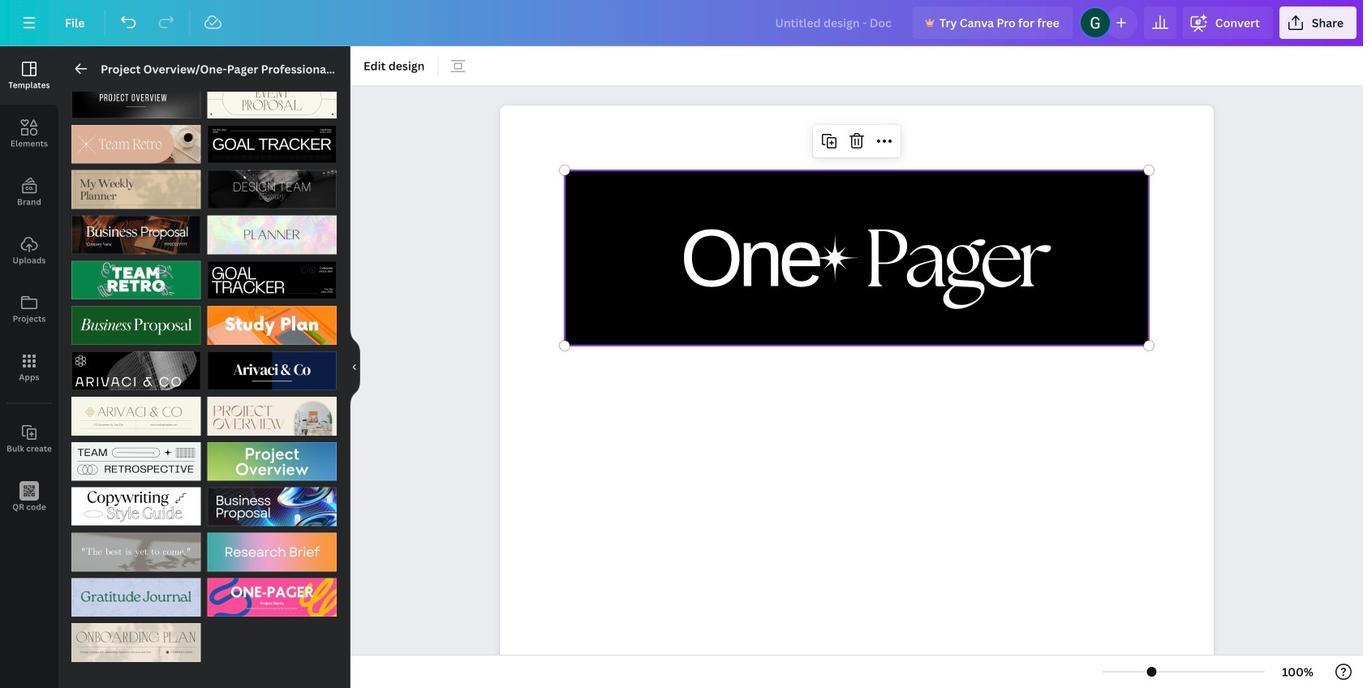 Task type: vqa. For each thing, say whether or not it's contained in the screenshot.
the topmost 17.3s
no



Task type: locate. For each thing, give the bounding box(es) containing it.
onboarding plan professional docs banner in beige ash grey warm classic style group
[[71, 614, 201, 662]]

event/business proposal professional docs banner in beige dark brown warm classic style image
[[207, 80, 337, 118]]

1 goal tracker personal docs banner in black white sleek monochrome style group from the top
[[207, 115, 337, 164]]

team retro professional docs banner in green pastel purple playful abstract style image
[[71, 261, 201, 300]]

goal tracker personal docs banner in black white sleek monochrome style group for team retro professional docs banner in salmon tan warm classic style image on the top left
[[207, 115, 337, 164]]

interview preparations docs banner in beige black and white classic professional style group
[[71, 523, 201, 572]]

None text field
[[500, 106, 1214, 688]]

0 vertical spatial goal tracker personal docs banner in black white sleek monochrome style group
[[207, 115, 337, 164]]

event/business proposal professional docs banner in dark brown white photocentric style image
[[71, 216, 201, 254]]

goal tracker personal docs banner in black white sleek monochrome style group
[[207, 115, 337, 164], [207, 251, 337, 300]]

copywriting style guide docs banner in black and white editorial style group
[[71, 478, 201, 526]]

goal tracker personal docs banner in black white sleek monochrome style group up study plan docs banner in bright orange white vibrant professional style image
[[207, 251, 337, 300]]

2 goal tracker personal docs banner in black white sleek monochrome style group from the top
[[207, 251, 337, 300]]

team retro professional docs banner in salmon tan warm classic style image
[[71, 125, 201, 164]]

1 vertical spatial goal tracker personal docs banner in black white sleek monochrome style image
[[207, 261, 337, 300]]

interview preparations docs banner in beige black and white classic professional style image
[[71, 533, 201, 572]]

hide image
[[350, 328, 360, 406]]

1 goal tracker personal docs banner in black white sleek monochrome style image from the top
[[207, 125, 337, 164]]

1 vertical spatial goal tracker personal docs banner in black white sleek monochrome style group
[[207, 251, 337, 300]]

letterhead professional docs banner in beige mustard dark brown warm classic style group
[[71, 387, 201, 436]]

goal tracker personal docs banner in black white sleek monochrome style image up design team glossary docs banner in black and white editorial style image
[[207, 125, 337, 164]]

team retro professional docs banner in grey black sleek monochrome style group
[[71, 432, 201, 481]]

planner personal docs banner in tan ash grey warm classic style image
[[71, 170, 201, 209]]

study plan docs banner in bright orange white vibrant professional style image
[[207, 306, 337, 345]]

event/business proposal professional docs banner in beige dark brown warm classic style group
[[207, 80, 337, 118]]

event/business proposal professional docs banner in green white traditional corporate style group
[[71, 296, 201, 345]]

2 goal tracker personal docs banner in black white sleek monochrome style image from the top
[[207, 261, 337, 300]]

letterhead professional docs banner in black dark blue traditional corporate style image
[[207, 351, 337, 390]]

planner personal docs banner in tan ash grey warm classic style group
[[71, 160, 201, 209]]

goal tracker personal docs banner in black white sleek monochrome style group up design team glossary docs banner in black and white editorial style image
[[207, 115, 337, 164]]

onboarding plan professional docs banner in beige ash grey warm classic style image
[[71, 623, 201, 662]]

project overview docs banner in light green blue vibrant professional style image
[[207, 442, 337, 481]]

design team glossary docs banner in black and white editorial style group
[[207, 160, 337, 209]]

goal tracker personal docs banner in black white sleek monochrome style image
[[207, 125, 337, 164], [207, 261, 337, 300]]

research brief docs banner in orange teal pink soft pastels style group
[[207, 523, 337, 572]]

letterhead professional docs banner in black white sleek monochrome style image
[[71, 351, 201, 390]]

main menu bar
[[0, 0, 1363, 46]]

event/business proposal professional docs banner in black dark blue dark tech style group
[[207, 478, 337, 526]]

goal tracker personal docs banner in black white sleek monochrome style image for team retro professional docs banner in green pastel purple playful abstract style image's goal tracker personal docs banner in black white sleek monochrome style group
[[207, 261, 337, 300]]

letterhead professional docs banner in beige mustard dark brown warm classic style image
[[71, 397, 201, 436]]

0 vertical spatial goal tracker personal docs banner in black white sleek monochrome style image
[[207, 125, 337, 164]]

side panel tab list
[[0, 46, 58, 527]]

goal tracker personal docs banner in black white sleek monochrome style image down white holographic background planner docs banner "image" on the top of page
[[207, 261, 337, 300]]

gratitude journal docs banner in light blue green vibrant professional style image
[[71, 578, 201, 617]]

Zoom button
[[1272, 659, 1325, 685]]



Task type: describe. For each thing, give the bounding box(es) containing it.
team retro professional docs banner in green pastel purple playful abstract style group
[[71, 251, 201, 300]]

letterhead professional docs banner in black dark blue traditional corporate style group
[[207, 342, 337, 390]]

team retro professional docs banner in salmon tan warm classic style group
[[71, 115, 201, 164]]

copywriting style guide docs banner in black and white editorial style image
[[71, 487, 201, 526]]

white holographic background planner docs banner image
[[207, 216, 337, 254]]

research brief docs banner in orange teal pink soft pastels style image
[[207, 533, 337, 572]]

goal tracker personal docs banner in black white sleek monochrome style group for team retro professional docs banner in green pastel purple playful abstract style image
[[207, 251, 337, 300]]

event/business proposal professional docs banner in dark brown white photocentric style group
[[71, 206, 201, 254]]

project overview docs banner in light green blue vibrant professional style group
[[207, 432, 337, 481]]

event/business proposal professional docs banner in green white traditional corporate style image
[[71, 306, 201, 345]]

project overview/one-pager professional docs banner in pink dark blue yellow playful abstract style image
[[207, 578, 337, 617]]

project overview/one-pager professional docs banner in pink dark blue yellow playful abstract style group
[[207, 568, 337, 617]]

event/business proposal professional docs banner in black dark blue dark tech style image
[[207, 487, 337, 526]]

team retro professional docs banner in grey black sleek monochrome style image
[[71, 442, 201, 481]]

goal tracker personal docs banner in black white sleek monochrome style image for goal tracker personal docs banner in black white sleek monochrome style group associated with team retro professional docs banner in salmon tan warm classic style image on the top left
[[207, 125, 337, 164]]

black clean and minimalist project overview docs banner image
[[71, 80, 201, 118]]

black clean and minimalist project overview docs banner group
[[71, 80, 201, 118]]

design team glossary docs banner in black and white editorial style image
[[207, 170, 337, 209]]

letterhead professional docs banner in black white sleek monochrome style group
[[71, 342, 201, 390]]

Design title text field
[[762, 6, 906, 39]]

gratitude journal docs banner in light blue green vibrant professional style group
[[71, 568, 201, 617]]

study plan docs banner in bright orange white vibrant professional style group
[[207, 296, 337, 345]]

project overview/one-pager professional docs banner in beige brown warm classic style image
[[207, 397, 337, 436]]

white holographic background planner docs banner group
[[207, 206, 337, 254]]

project overview/one-pager professional docs banner in beige brown warm classic style group
[[207, 387, 337, 436]]



